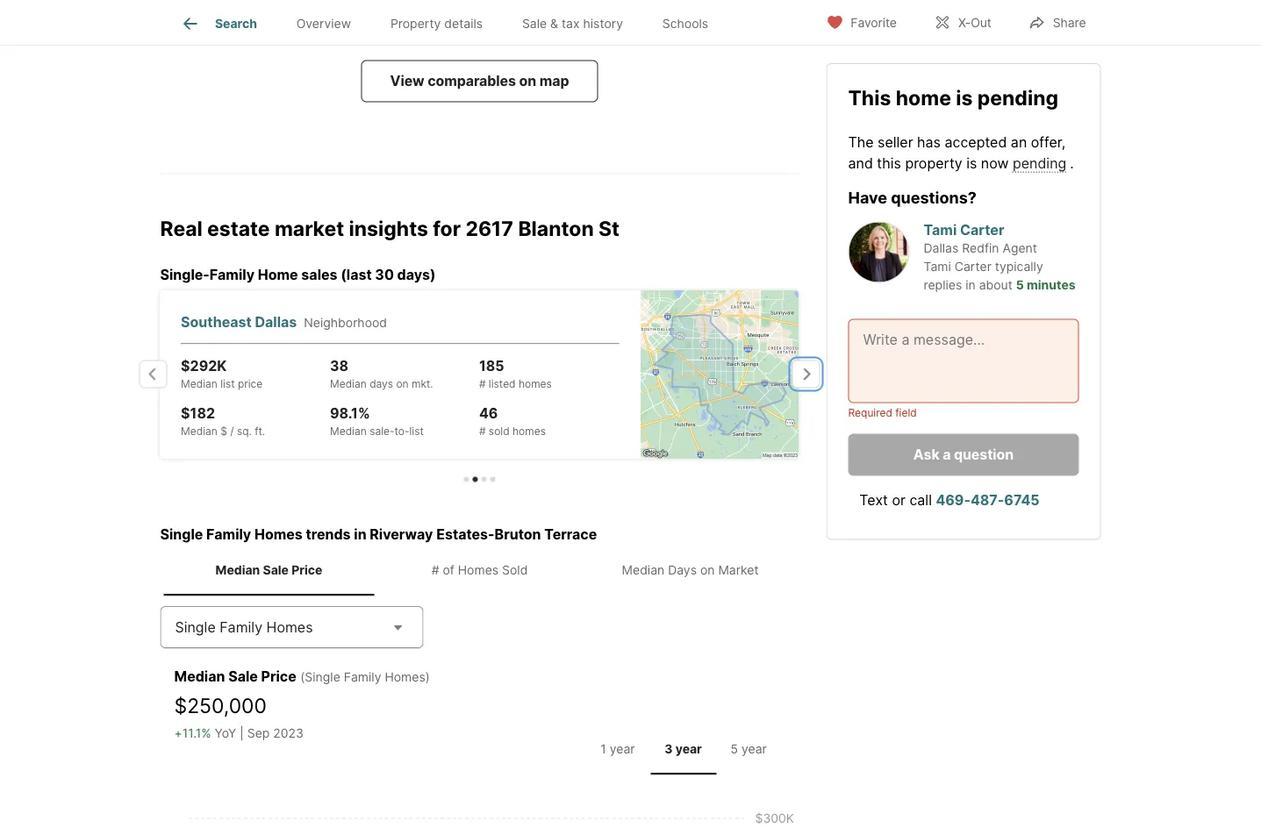 Task type: vqa. For each thing, say whether or not it's contained in the screenshot.
the 'on' within View comparables on map button
yes



Task type: describe. For each thing, give the bounding box(es) containing it.
family inside median sale price (single family homes) $250,000
[[344, 670, 381, 685]]

median inside tab
[[215, 563, 260, 578]]

ask
[[913, 446, 939, 463]]

tami carter typically replies in about
[[924, 259, 1043, 292]]

is inside the seller has accepted an offer, and this property is now
[[966, 154, 977, 171]]

year for 3 year
[[675, 742, 702, 757]]

slide 1 dot image
[[464, 477, 469, 482]]

2617
[[465, 217, 513, 241]]

single-family home sales (last 30 days)
[[160, 267, 436, 284]]

sale & tax history tab
[[502, 3, 643, 45]]

southeast
[[181, 313, 252, 330]]

price for median sale price
[[292, 563, 322, 578]]

46 # sold homes
[[480, 404, 546, 438]]

questions?
[[891, 188, 977, 207]]

sale for median sale price
[[263, 563, 289, 578]]

487-
[[970, 492, 1004, 509]]

st
[[599, 217, 620, 241]]

single family homes
[[175, 619, 313, 636]]

this home is pending
[[848, 85, 1058, 110]]

property
[[905, 154, 962, 171]]

sales
[[301, 267, 337, 284]]

required field
[[848, 407, 917, 419]]

accepted
[[945, 133, 1007, 150]]

median days on market tab
[[585, 549, 795, 593]]

view comparables on map button
[[361, 61, 598, 103]]

46
[[480, 404, 498, 422]]

slide 2 dot image
[[473, 477, 478, 482]]

x-
[[958, 15, 971, 30]]

5 for 5 minutes
[[1016, 278, 1024, 292]]

0 vertical spatial is
[[956, 85, 973, 110]]

an
[[1011, 133, 1027, 150]]

family for single family homes trends in riverway estates-bruton terrace
[[206, 526, 251, 543]]

tami for tami carter typically replies in about
[[924, 259, 951, 274]]

in for replies
[[965, 278, 976, 292]]

days
[[370, 378, 394, 390]]

minutes
[[1027, 278, 1076, 292]]

search link
[[180, 13, 257, 34]]

previous image
[[139, 361, 167, 389]]

riverway
[[370, 526, 433, 543]]

details
[[444, 16, 483, 31]]

homes for sold
[[458, 563, 499, 578]]

185
[[480, 357, 505, 374]]

median inside 98.1% median sale-to-list
[[330, 425, 367, 438]]

+11.1% yoy | sep 2023
[[174, 726, 304, 741]]

98.1%
[[330, 404, 370, 422]]

Write a message... text field
[[863, 329, 1064, 392]]

single family homes trends in riverway estates-bruton terrace
[[160, 526, 597, 543]]

favorite
[[851, 15, 897, 30]]

trends
[[306, 526, 351, 543]]

overview tab
[[277, 3, 371, 45]]

sep
[[247, 726, 270, 741]]

dallas redfin agenttami carter image
[[848, 221, 910, 283]]

view
[[390, 73, 424, 90]]

38
[[330, 357, 349, 374]]

yoy
[[215, 726, 236, 741]]

2023
[[273, 726, 304, 741]]

median sale price
[[215, 563, 322, 578]]

median inside 38 median days on mkt.
[[330, 378, 367, 390]]

single for single family homes trends in riverway estates-bruton terrace
[[160, 526, 203, 543]]

carousel group
[[139, 286, 820, 482]]

98.1% median sale-to-list
[[330, 404, 424, 438]]

this
[[848, 85, 891, 110]]

slide 3 dot image
[[481, 477, 487, 482]]

real
[[160, 217, 202, 241]]

now
[[981, 154, 1009, 171]]

image image
[[641, 290, 799, 459]]

share
[[1053, 15, 1086, 30]]

slide 4 dot image
[[490, 477, 495, 482]]

schools tab
[[643, 3, 728, 45]]

homes for 185
[[519, 378, 552, 390]]

southeast dallas link
[[181, 311, 304, 332]]

or
[[892, 492, 906, 509]]

on inside 38 median days on mkt.
[[397, 378, 409, 390]]

pending link
[[1013, 154, 1066, 171]]

sale-
[[370, 425, 395, 438]]

ft.
[[255, 425, 266, 438]]

have
[[848, 188, 887, 207]]

history
[[583, 16, 623, 31]]

$292k median list price
[[181, 357, 263, 390]]

$292k
[[181, 357, 227, 374]]

this
[[877, 154, 901, 171]]

# of homes sold
[[431, 563, 528, 578]]

sale inside 'tab'
[[522, 16, 547, 31]]

a
[[943, 446, 951, 463]]

single-
[[160, 267, 210, 284]]

search
[[215, 16, 257, 31]]

days
[[668, 563, 697, 578]]

&
[[550, 16, 558, 31]]

median inside median sale price (single family homes) $250,000
[[174, 668, 225, 685]]

dallas inside tami carter dallas redfin agent
[[924, 241, 959, 256]]

sold
[[489, 425, 510, 438]]

ask a question
[[913, 446, 1014, 463]]

sale for median sale price (single family homes) $250,000
[[228, 668, 258, 685]]

# inside tab
[[431, 563, 439, 578]]

field
[[895, 407, 917, 419]]

homes)
[[385, 670, 430, 685]]

share button
[[1013, 4, 1101, 40]]

southeast dallas neighborhood
[[181, 313, 387, 330]]

out
[[971, 15, 991, 30]]

family for single-family home sales (last 30 days)
[[210, 267, 255, 284]]

property details
[[390, 16, 483, 31]]

|
[[240, 726, 244, 741]]

median inside $292k median list price
[[181, 378, 218, 390]]

# for 185
[[480, 378, 486, 390]]

bruton
[[495, 526, 541, 543]]

the
[[848, 133, 874, 150]]



Task type: locate. For each thing, give the bounding box(es) containing it.
median inside $182 median $ / sq. ft.
[[181, 425, 218, 438]]

dallas
[[924, 241, 959, 256], [255, 313, 297, 330]]

1 vertical spatial sale
[[263, 563, 289, 578]]

about
[[979, 278, 1013, 292]]

schools
[[662, 16, 708, 31]]

5 inside '5 year' tab
[[731, 742, 738, 757]]

in inside tami carter typically replies in about
[[965, 278, 976, 292]]

carter for tami carter dallas redfin agent
[[960, 221, 1004, 238]]

in right "trends"
[[354, 526, 366, 543]]

# of homes sold tab
[[374, 549, 585, 593]]

homes right listed
[[519, 378, 552, 390]]

3 year
[[664, 742, 702, 757]]

on for median days on market
[[700, 563, 715, 578]]

1 horizontal spatial 5
[[1016, 278, 1024, 292]]

insights
[[349, 217, 428, 241]]

sold
[[502, 563, 528, 578]]

on inside button
[[519, 73, 536, 90]]

estates-
[[436, 526, 495, 543]]

market
[[718, 563, 759, 578]]

median down $182
[[181, 425, 218, 438]]

sale up single family homes
[[263, 563, 289, 578]]

median sale price tab
[[164, 549, 374, 593]]

1 vertical spatial price
[[261, 668, 296, 685]]

2 vertical spatial on
[[700, 563, 715, 578]]

5 right 3 year
[[731, 742, 738, 757]]

mkt.
[[412, 378, 434, 390]]

1 horizontal spatial sale
[[263, 563, 289, 578]]

comparables
[[428, 73, 516, 90]]

homes right the sold
[[513, 425, 546, 438]]

price down "trends"
[[292, 563, 322, 578]]

on inside tab
[[700, 563, 715, 578]]

1 vertical spatial homes
[[458, 563, 499, 578]]

seller
[[878, 133, 913, 150]]

in for trends
[[354, 526, 366, 543]]

tami inside tami carter dallas redfin agent
[[924, 221, 957, 238]]

the seller has accepted an offer, and this property is now
[[848, 133, 1066, 171]]

for
[[433, 217, 461, 241]]

dallas down "home" at the top of the page
[[255, 313, 297, 330]]

list inside $292k median list price
[[221, 378, 235, 390]]

overview
[[296, 16, 351, 31]]

tab list containing search
[[160, 0, 742, 45]]

question
[[954, 446, 1014, 463]]

0 horizontal spatial on
[[397, 378, 409, 390]]

0 vertical spatial 5
[[1016, 278, 1024, 292]]

median left days
[[622, 563, 665, 578]]

1 vertical spatial in
[[354, 526, 366, 543]]

sale & tax history
[[522, 16, 623, 31]]

0 vertical spatial price
[[292, 563, 322, 578]]

homes inside 185 # listed homes
[[519, 378, 552, 390]]

text or call 469-487-6745
[[859, 492, 1040, 509]]

tab list
[[160, 0, 742, 45], [160, 546, 799, 596], [581, 725, 785, 775]]

pending up an
[[977, 85, 1058, 110]]

homes inside tab
[[458, 563, 499, 578]]

median down the $292k
[[181, 378, 218, 390]]

dallas down 'tami carter' link
[[924, 241, 959, 256]]

family down median sale price tab
[[220, 619, 262, 636]]

0 vertical spatial single
[[160, 526, 203, 543]]

single
[[160, 526, 203, 543], [175, 619, 216, 636]]

tami for tami carter dallas redfin agent
[[924, 221, 957, 238]]

0 horizontal spatial dallas
[[255, 313, 297, 330]]

# left the of
[[431, 563, 439, 578]]

1 vertical spatial tami
[[924, 259, 951, 274]]

5 minutes
[[1016, 278, 1076, 292]]

median inside tab
[[622, 563, 665, 578]]

1 vertical spatial carter
[[955, 259, 992, 274]]

year for 5 year
[[742, 742, 767, 757]]

year right 3 year
[[742, 742, 767, 757]]

next image
[[792, 361, 820, 389]]

0 vertical spatial list
[[221, 378, 235, 390]]

homes up (single
[[266, 619, 313, 636]]

pending .
[[1013, 154, 1074, 171]]

tami down questions?
[[924, 221, 957, 238]]

2 vertical spatial sale
[[228, 668, 258, 685]]

family right (single
[[344, 670, 381, 685]]

1 tami from the top
[[924, 221, 957, 238]]

/
[[231, 425, 234, 438]]

0 vertical spatial carter
[[960, 221, 1004, 238]]

view comparables on map
[[390, 73, 569, 90]]

property
[[390, 16, 441, 31]]

6745
[[1004, 492, 1040, 509]]

tab list containing 1 year
[[581, 725, 785, 775]]

2 vertical spatial #
[[431, 563, 439, 578]]

median up single family homes
[[215, 563, 260, 578]]

price inside tab
[[292, 563, 322, 578]]

list right "sale-"
[[410, 425, 424, 438]]

1 horizontal spatial list
[[410, 425, 424, 438]]

text
[[859, 492, 888, 509]]

1 horizontal spatial dallas
[[924, 241, 959, 256]]

0 vertical spatial on
[[519, 73, 536, 90]]

sq.
[[237, 425, 252, 438]]

offer,
[[1031, 133, 1066, 150]]

5 for 5 year
[[731, 742, 738, 757]]

homes up median sale price
[[254, 526, 303, 543]]

neighborhood
[[304, 315, 387, 330]]

on for view comparables on map
[[519, 73, 536, 90]]

0 vertical spatial pending
[[977, 85, 1058, 110]]

(last
[[341, 267, 372, 284]]

# left the sold
[[480, 425, 486, 438]]

1 horizontal spatial year
[[675, 742, 702, 757]]

home
[[896, 85, 951, 110]]

pending down offer,
[[1013, 154, 1066, 171]]

median down the 38
[[330, 378, 367, 390]]

1 vertical spatial tab list
[[160, 546, 799, 596]]

agent
[[1003, 241, 1037, 256]]

price left (single
[[261, 668, 296, 685]]

carter inside tami carter dallas redfin agent
[[960, 221, 1004, 238]]

1 year tab
[[585, 728, 650, 772]]

5 down typically
[[1016, 278, 1024, 292]]

homes right the of
[[458, 563, 499, 578]]

family left "home" at the top of the page
[[210, 267, 255, 284]]

terrace
[[544, 526, 597, 543]]

year inside tab
[[675, 742, 702, 757]]

$182 median $ / sq. ft.
[[181, 404, 266, 438]]

tami inside tami carter typically replies in about
[[924, 259, 951, 274]]

#
[[480, 378, 486, 390], [480, 425, 486, 438], [431, 563, 439, 578]]

family up median sale price
[[206, 526, 251, 543]]

have questions?
[[848, 188, 977, 207]]

0 vertical spatial in
[[965, 278, 976, 292]]

replies
[[924, 278, 962, 292]]

3
[[664, 742, 673, 757]]

(single
[[300, 670, 340, 685]]

tami carter link
[[924, 221, 1004, 238]]

homes
[[254, 526, 303, 543], [458, 563, 499, 578], [266, 619, 313, 636]]

price inside median sale price (single family homes) $250,000
[[261, 668, 296, 685]]

1 year from the left
[[610, 742, 635, 757]]

market
[[275, 217, 344, 241]]

carter for tami carter typically replies in about
[[955, 259, 992, 274]]

5 year tab
[[716, 728, 781, 772]]

sale inside tab
[[263, 563, 289, 578]]

0 vertical spatial sale
[[522, 16, 547, 31]]

0 vertical spatial #
[[480, 378, 486, 390]]

carter inside tami carter typically replies in about
[[955, 259, 992, 274]]

2 horizontal spatial on
[[700, 563, 715, 578]]

carter up redfin
[[960, 221, 1004, 238]]

1 vertical spatial single
[[175, 619, 216, 636]]

sale left &
[[522, 16, 547, 31]]

map
[[539, 73, 569, 90]]

is right home
[[956, 85, 973, 110]]

homes for 46
[[513, 425, 546, 438]]

estate
[[207, 217, 270, 241]]

dallas inside carousel group
[[255, 313, 297, 330]]

required
[[848, 407, 892, 419]]

1 vertical spatial dallas
[[255, 313, 297, 330]]

2 horizontal spatial year
[[742, 742, 767, 757]]

list left price
[[221, 378, 235, 390]]

ask a question button
[[848, 434, 1079, 476]]

homes inside 46 # sold homes
[[513, 425, 546, 438]]

0 vertical spatial tab list
[[160, 0, 742, 45]]

tami carter dallas redfin agent
[[924, 221, 1037, 256]]

$182
[[181, 404, 215, 422]]

tab list containing median sale price
[[160, 546, 799, 596]]

year for 1 year
[[610, 742, 635, 757]]

property details tab
[[371, 3, 502, 45]]

on right days
[[700, 563, 715, 578]]

on left mkt.
[[397, 378, 409, 390]]

1 horizontal spatial on
[[519, 73, 536, 90]]

family for single family homes
[[220, 619, 262, 636]]

year right "3" on the bottom right of page
[[675, 742, 702, 757]]

1 horizontal spatial in
[[965, 278, 976, 292]]

0 horizontal spatial list
[[221, 378, 235, 390]]

median down 98.1%
[[330, 425, 367, 438]]

median days on market
[[622, 563, 759, 578]]

median sale price (single family homes) $250,000
[[174, 668, 430, 718]]

1 vertical spatial list
[[410, 425, 424, 438]]

is down the "accepted"
[[966, 154, 977, 171]]

typically
[[995, 259, 1043, 274]]

0 vertical spatial dallas
[[924, 241, 959, 256]]

in left "about"
[[965, 278, 976, 292]]

is
[[956, 85, 973, 110], [966, 154, 977, 171]]

469-
[[936, 492, 970, 509]]

.
[[1070, 154, 1074, 171]]

pending
[[977, 85, 1058, 110], [1013, 154, 1066, 171]]

sale up $250,000
[[228, 668, 258, 685]]

tax
[[562, 16, 580, 31]]

2 year from the left
[[675, 742, 702, 757]]

homes for trends
[[254, 526, 303, 543]]

price for median sale price (single family homes) $250,000
[[261, 668, 296, 685]]

3 year tab
[[650, 728, 716, 772]]

1 vertical spatial pending
[[1013, 154, 1066, 171]]

# inside 46 # sold homes
[[480, 425, 486, 438]]

# left listed
[[480, 378, 486, 390]]

# for 46
[[480, 425, 486, 438]]

2 vertical spatial tab list
[[581, 725, 785, 775]]

tami up 'replies'
[[924, 259, 951, 274]]

+11.1%
[[174, 726, 211, 741]]

year
[[610, 742, 635, 757], [675, 742, 702, 757], [742, 742, 767, 757]]

1
[[600, 742, 606, 757]]

1 vertical spatial is
[[966, 154, 977, 171]]

30
[[375, 267, 394, 284]]

0 vertical spatial homes
[[519, 378, 552, 390]]

single for single family homes
[[175, 619, 216, 636]]

price
[[238, 378, 263, 390]]

2 tami from the top
[[924, 259, 951, 274]]

1 vertical spatial #
[[480, 425, 486, 438]]

469-487-6745 link
[[936, 492, 1040, 509]]

1 vertical spatial on
[[397, 378, 409, 390]]

median up $250,000
[[174, 668, 225, 685]]

$250,000
[[174, 694, 267, 718]]

1 vertical spatial homes
[[513, 425, 546, 438]]

0 vertical spatial homes
[[254, 526, 303, 543]]

0 horizontal spatial year
[[610, 742, 635, 757]]

and
[[848, 154, 873, 171]]

year right '1' on the bottom of the page
[[610, 742, 635, 757]]

on left 'map'
[[519, 73, 536, 90]]

1 vertical spatial 5
[[731, 742, 738, 757]]

2 horizontal spatial sale
[[522, 16, 547, 31]]

38 median days on mkt.
[[330, 357, 434, 390]]

2 vertical spatial homes
[[266, 619, 313, 636]]

carter down redfin
[[955, 259, 992, 274]]

sale
[[522, 16, 547, 31], [263, 563, 289, 578], [228, 668, 258, 685]]

of
[[443, 563, 454, 578]]

0 horizontal spatial sale
[[228, 668, 258, 685]]

# inside 185 # listed homes
[[480, 378, 486, 390]]

0 horizontal spatial 5
[[731, 742, 738, 757]]

0 vertical spatial tami
[[924, 221, 957, 238]]

0 horizontal spatial in
[[354, 526, 366, 543]]

list inside 98.1% median sale-to-list
[[410, 425, 424, 438]]

days)
[[397, 267, 436, 284]]

sale inside median sale price (single family homes) $250,000
[[228, 668, 258, 685]]

carter
[[960, 221, 1004, 238], [955, 259, 992, 274]]

3 year from the left
[[742, 742, 767, 757]]

1 year
[[600, 742, 635, 757]]

5 year
[[731, 742, 767, 757]]

redfin
[[962, 241, 999, 256]]

call
[[909, 492, 932, 509]]



